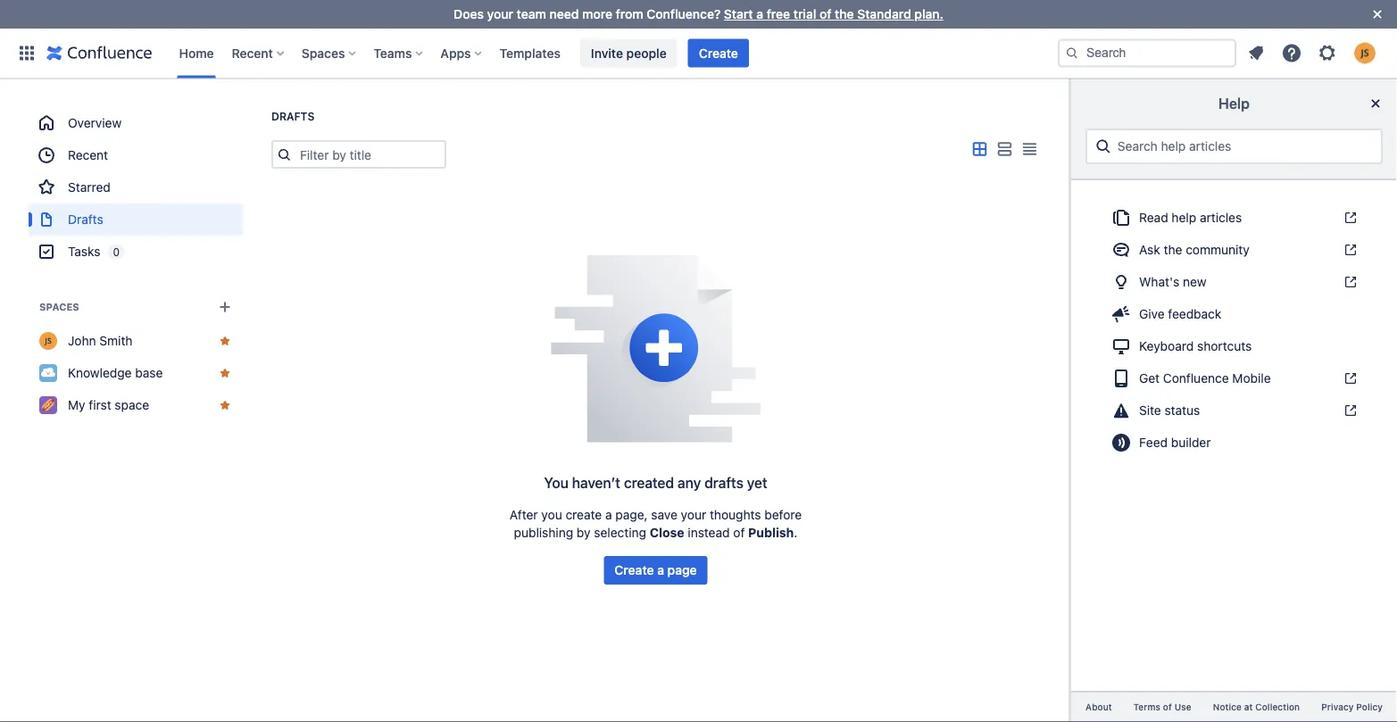 Task type: vqa. For each thing, say whether or not it's contained in the screenshot.
right hide
no



Task type: describe. For each thing, give the bounding box(es) containing it.
spaces button
[[296, 39, 363, 67]]

appswitcher icon image
[[16, 42, 38, 64]]

invite people
[[591, 46, 667, 60]]

shortcut icon image for community
[[1341, 243, 1359, 257]]

0 vertical spatial a
[[757, 7, 764, 21]]

by
[[577, 526, 591, 540]]

starred
[[68, 180, 111, 195]]

shortcuts
[[1198, 339, 1252, 354]]

privacy policy link
[[1311, 700, 1394, 715]]

ask the community link
[[1100, 236, 1369, 264]]

terms of use
[[1134, 702, 1192, 713]]

create
[[566, 508, 602, 523]]

free
[[767, 7, 791, 21]]

trial
[[794, 7, 817, 21]]

signal icon image
[[1111, 432, 1133, 454]]

tasks
[[68, 244, 100, 259]]

about
[[1086, 702, 1113, 713]]

feedback
[[1169, 307, 1222, 322]]

lightbulb icon image
[[1111, 272, 1133, 293]]

search image
[[1066, 46, 1080, 60]]

selecting
[[594, 526, 647, 540]]

space
[[115, 398, 149, 413]]

site
[[1140, 403, 1162, 418]]

close
[[650, 526, 685, 540]]

0 horizontal spatial the
[[835, 7, 854, 21]]

invite
[[591, 46, 623, 60]]

you
[[544, 475, 569, 492]]

help
[[1219, 95, 1250, 112]]

privacy policy
[[1322, 702, 1383, 713]]

use
[[1175, 702, 1192, 713]]

policy
[[1357, 702, 1383, 713]]

keyboard shortcuts button
[[1100, 332, 1369, 361]]

mobile icon image
[[1111, 368, 1133, 389]]

read help articles link
[[1100, 204, 1369, 232]]

start
[[724, 7, 753, 21]]

shortcut icon image for articles
[[1341, 211, 1359, 225]]

terms
[[1134, 702, 1161, 713]]

status
[[1165, 403, 1201, 418]]

from
[[616, 7, 644, 21]]

knowledge base link
[[29, 357, 243, 389]]

read
[[1140, 210, 1169, 225]]

create link
[[688, 39, 749, 67]]

spaces inside spaces popup button
[[302, 46, 345, 60]]

you haven't created any drafts yet
[[544, 475, 768, 492]]

ask
[[1140, 242, 1161, 257]]

save
[[651, 508, 678, 523]]

start a free trial of the standard plan. link
[[724, 7, 944, 21]]

get confluence mobile link
[[1100, 364, 1369, 393]]

Search field
[[1058, 39, 1237, 67]]

teams
[[374, 46, 412, 60]]

notice at collection
[[1214, 702, 1301, 713]]

cards image
[[969, 139, 991, 160]]

shortcut icon image for mobile
[[1341, 372, 1359, 386]]

unstar this space image for my first space
[[218, 398, 232, 413]]

Filter by title field
[[295, 142, 445, 167]]

0 vertical spatial of
[[820, 7, 832, 21]]

instead
[[688, 526, 730, 540]]

recent button
[[226, 39, 291, 67]]

notice at collection link
[[1203, 700, 1311, 715]]

mobile
[[1233, 371, 1272, 386]]

invite people button
[[580, 39, 678, 67]]

does your team need more from confluence? start a free trial of the standard plan.
[[454, 7, 944, 21]]

my first space
[[68, 398, 149, 413]]

apps
[[441, 46, 471, 60]]

page
[[668, 563, 697, 578]]

warning icon image
[[1111, 400, 1133, 422]]

create a space image
[[214, 297, 236, 318]]

1 horizontal spatial drafts
[[272, 110, 315, 123]]

your inside after you create a page, save your thoughts before publishing by selecting
[[681, 508, 707, 523]]

does
[[454, 7, 484, 21]]

Search help articles field
[[1113, 130, 1375, 163]]

any
[[678, 475, 701, 492]]

new
[[1183, 275, 1207, 289]]

notice
[[1214, 702, 1242, 713]]

0 horizontal spatial spaces
[[39, 301, 79, 313]]

need
[[550, 7, 579, 21]]

comment icon image
[[1111, 239, 1133, 261]]

recent inside dropdown button
[[232, 46, 273, 60]]

drafts inside drafts link
[[68, 212, 103, 227]]

0 horizontal spatial recent
[[68, 148, 108, 163]]

my first space link
[[29, 389, 243, 422]]

create for create a page
[[615, 563, 654, 578]]

close image
[[1367, 4, 1389, 25]]

create a page
[[615, 563, 697, 578]]

site status link
[[1100, 397, 1369, 425]]

0 horizontal spatial of
[[734, 526, 745, 540]]



Task type: locate. For each thing, give the bounding box(es) containing it.
created
[[624, 475, 674, 492]]

2 horizontal spatial a
[[757, 7, 764, 21]]

after you create a page, save your thoughts before publishing by selecting
[[510, 508, 802, 540]]

the right the trial
[[835, 7, 854, 21]]

your profile and preferences image
[[1355, 42, 1376, 64]]

1 horizontal spatial recent
[[232, 46, 273, 60]]

of right the trial
[[820, 7, 832, 21]]

of left the "use"
[[1164, 702, 1173, 713]]

feed builder
[[1140, 435, 1212, 450]]

a up selecting
[[606, 508, 612, 523]]

2 unstar this space image from the top
[[218, 398, 232, 413]]

1 vertical spatial unstar this space image
[[218, 398, 232, 413]]

shortcut icon image inside get confluence mobile 'link'
[[1341, 372, 1359, 386]]

knowledge
[[68, 366, 132, 380]]

team
[[517, 7, 547, 21]]

about button
[[1075, 700, 1123, 715]]

a inside after you create a page, save your thoughts before publishing by selecting
[[606, 508, 612, 523]]

people
[[627, 46, 667, 60]]

compact list image
[[1019, 139, 1041, 160]]

confluence
[[1164, 371, 1230, 386]]

list image
[[994, 139, 1016, 160]]

keyboard
[[1140, 339, 1194, 354]]

home
[[179, 46, 214, 60]]

ask the community
[[1140, 242, 1250, 257]]

what's new
[[1140, 275, 1207, 289]]

0 vertical spatial unstar this space image
[[218, 366, 232, 380]]

1 vertical spatial the
[[1164, 242, 1183, 257]]

knowledge base
[[68, 366, 163, 380]]

0
[[113, 246, 120, 258]]

0 horizontal spatial drafts
[[68, 212, 103, 227]]

0 vertical spatial the
[[835, 7, 854, 21]]

before
[[765, 508, 802, 523]]

home link
[[174, 39, 219, 67]]

unstar this space image
[[218, 334, 232, 348]]

publish
[[749, 526, 794, 540]]

confluence?
[[647, 7, 721, 21]]

screen icon image
[[1111, 336, 1133, 357]]

plan.
[[915, 7, 944, 21]]

john smith
[[68, 334, 133, 348]]

feedback icon image
[[1111, 304, 1133, 325]]

drafts up tasks
[[68, 212, 103, 227]]

smith
[[99, 334, 133, 348]]

drafts
[[705, 475, 744, 492]]

community
[[1186, 242, 1250, 257]]

1 vertical spatial spaces
[[39, 301, 79, 313]]

create inside create a page link
[[615, 563, 654, 578]]

what's
[[1140, 275, 1180, 289]]

publishing
[[514, 526, 574, 540]]

1 unstar this space image from the top
[[218, 366, 232, 380]]

confluence image
[[46, 42, 152, 64], [46, 42, 152, 64]]

my
[[68, 398, 85, 413]]

your up instead
[[681, 508, 707, 523]]

unstar this space image inside my first space link
[[218, 398, 232, 413]]

you
[[542, 508, 562, 523]]

banner containing home
[[0, 28, 1398, 79]]

give feedback button
[[1100, 300, 1369, 329]]

1 horizontal spatial your
[[681, 508, 707, 523]]

0 vertical spatial recent
[[232, 46, 273, 60]]

1 vertical spatial drafts
[[68, 212, 103, 227]]

drafts down recent dropdown button
[[272, 110, 315, 123]]

page,
[[616, 508, 648, 523]]

2 horizontal spatial of
[[1164, 702, 1173, 713]]

shortcut icon image
[[1341, 211, 1359, 225], [1341, 243, 1359, 257], [1341, 275, 1359, 289], [1341, 372, 1359, 386], [1341, 404, 1359, 418]]

.
[[794, 526, 798, 540]]

base
[[135, 366, 163, 380]]

1 shortcut icon image from the top
[[1341, 211, 1359, 225]]

a left page
[[658, 563, 665, 578]]

settings icon image
[[1317, 42, 1339, 64]]

0 horizontal spatial create
[[615, 563, 654, 578]]

recent right home
[[232, 46, 273, 60]]

unstar this space image
[[218, 366, 232, 380], [218, 398, 232, 413]]

what's new link
[[1100, 268, 1369, 297]]

read help articles
[[1140, 210, 1243, 225]]

standard
[[858, 7, 912, 21]]

1 horizontal spatial the
[[1164, 242, 1183, 257]]

1 vertical spatial a
[[606, 508, 612, 523]]

your left team on the left top of the page
[[487, 7, 514, 21]]

your
[[487, 7, 514, 21], [681, 508, 707, 523]]

the
[[835, 7, 854, 21], [1164, 242, 1183, 257]]

feed
[[1140, 435, 1168, 450]]

yet
[[747, 475, 768, 492]]

1 horizontal spatial create
[[699, 46, 739, 60]]

0 horizontal spatial your
[[487, 7, 514, 21]]

close image
[[1366, 93, 1387, 114]]

shortcut icon image inside site status link
[[1341, 404, 1359, 418]]

documents icon image
[[1111, 207, 1133, 229]]

0 vertical spatial create
[[699, 46, 739, 60]]

spaces up 'john'
[[39, 301, 79, 313]]

create down "does your team need more from confluence? start a free trial of the standard plan."
[[699, 46, 739, 60]]

keyboard shortcuts
[[1140, 339, 1252, 354]]

collection
[[1256, 702, 1301, 713]]

spaces right recent dropdown button
[[302, 46, 345, 60]]

shortcut icon image inside "read help articles" link
[[1341, 211, 1359, 225]]

builder
[[1172, 435, 1212, 450]]

0 horizontal spatial a
[[606, 508, 612, 523]]

group containing overview
[[29, 107, 243, 268]]

overview link
[[29, 107, 243, 139]]

4 shortcut icon image from the top
[[1341, 372, 1359, 386]]

unstar this space image for knowledge base
[[218, 366, 232, 380]]

terms of use link
[[1123, 700, 1203, 715]]

create down selecting
[[615, 563, 654, 578]]

help
[[1172, 210, 1197, 225]]

get
[[1140, 371, 1160, 386]]

recent
[[232, 46, 273, 60], [68, 148, 108, 163]]

recent link
[[29, 139, 243, 171]]

templates
[[500, 46, 561, 60]]

5 shortcut icon image from the top
[[1341, 404, 1359, 418]]

get confluence mobile
[[1140, 371, 1272, 386]]

create inside global element
[[699, 46, 739, 60]]

unstar this space image inside knowledge base link
[[218, 366, 232, 380]]

global element
[[11, 28, 1055, 78]]

templates link
[[494, 39, 566, 67]]

2 vertical spatial of
[[1164, 702, 1173, 713]]

close instead of publish .
[[650, 526, 798, 540]]

john
[[68, 334, 96, 348]]

create for create
[[699, 46, 739, 60]]

the right ask
[[1164, 242, 1183, 257]]

2 vertical spatial a
[[658, 563, 665, 578]]

give
[[1140, 307, 1165, 322]]

1 horizontal spatial spaces
[[302, 46, 345, 60]]

1 vertical spatial recent
[[68, 148, 108, 163]]

notification icon image
[[1246, 42, 1267, 64]]

privacy
[[1322, 702, 1354, 713]]

3 shortcut icon image from the top
[[1341, 275, 1359, 289]]

starred link
[[29, 171, 243, 204]]

help icon image
[[1282, 42, 1303, 64]]

after
[[510, 508, 538, 523]]

site status
[[1140, 403, 1201, 418]]

1 vertical spatial create
[[615, 563, 654, 578]]

feed builder button
[[1100, 429, 1369, 457]]

1 horizontal spatial a
[[658, 563, 665, 578]]

0 vertical spatial drafts
[[272, 110, 315, 123]]

shortcut icon image inside what's new link
[[1341, 275, 1359, 289]]

recent up starred
[[68, 148, 108, 163]]

spaces
[[302, 46, 345, 60], [39, 301, 79, 313]]

apps button
[[435, 39, 489, 67]]

teams button
[[368, 39, 430, 67]]

give feedback
[[1140, 307, 1222, 322]]

0 vertical spatial spaces
[[302, 46, 345, 60]]

a left free
[[757, 7, 764, 21]]

group
[[29, 107, 243, 268]]

0 vertical spatial your
[[487, 7, 514, 21]]

john smith link
[[29, 325, 243, 357]]

banner
[[0, 28, 1398, 79]]

1 horizontal spatial of
[[820, 7, 832, 21]]

drafts link
[[29, 204, 243, 236]]

thoughts
[[710, 508, 761, 523]]

first
[[89, 398, 111, 413]]

more
[[582, 7, 613, 21]]

shortcut icon image inside ask the community link
[[1341, 243, 1359, 257]]

1 vertical spatial your
[[681, 508, 707, 523]]

1 vertical spatial of
[[734, 526, 745, 540]]

2 shortcut icon image from the top
[[1341, 243, 1359, 257]]

of
[[820, 7, 832, 21], [734, 526, 745, 540], [1164, 702, 1173, 713]]

of down thoughts
[[734, 526, 745, 540]]

create a page link
[[604, 556, 708, 585]]



